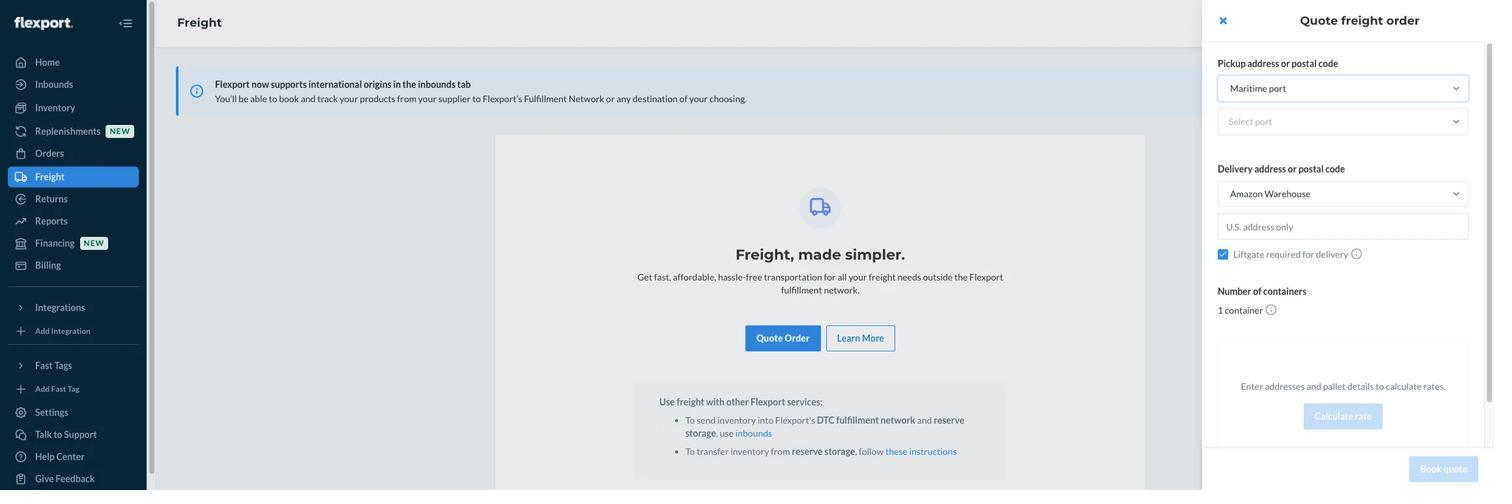 Task type: describe. For each thing, give the bounding box(es) containing it.
quote
[[1443, 464, 1467, 475]]

maritime port
[[1230, 83, 1286, 94]]

address for pickup
[[1247, 58, 1279, 69]]

calculate rate
[[1315, 411, 1372, 422]]

for
[[1302, 249, 1314, 260]]

addresses
[[1265, 381, 1305, 392]]

maritime
[[1230, 83, 1267, 94]]

calculate
[[1386, 381, 1422, 392]]

postal for maritime port
[[1292, 58, 1317, 69]]

details
[[1347, 381, 1374, 392]]

and
[[1307, 381, 1321, 392]]

rate
[[1355, 411, 1372, 422]]

select
[[1229, 116, 1253, 127]]

amazon warehouse
[[1230, 188, 1311, 199]]

U.S. address only text field
[[1218, 214, 1469, 240]]

enter
[[1241, 381, 1263, 392]]

book
[[1420, 464, 1442, 475]]

liftgate
[[1233, 249, 1264, 260]]

number
[[1218, 286, 1251, 297]]

quote
[[1300, 14, 1338, 28]]

close image
[[1219, 16, 1227, 26]]

number of containers
[[1218, 286, 1307, 297]]

code for pickup address or postal code
[[1319, 58, 1338, 69]]

delivery
[[1218, 164, 1253, 175]]

pickup address or postal code
[[1218, 58, 1338, 69]]

container
[[1225, 305, 1263, 316]]

book quote
[[1420, 464, 1467, 475]]



Task type: vqa. For each thing, say whether or not it's contained in the screenshot.
checkbox
yes



Task type: locate. For each thing, give the bounding box(es) containing it.
postal down quote
[[1292, 58, 1317, 69]]

amazon
[[1230, 188, 1263, 199]]

0 vertical spatial address
[[1247, 58, 1279, 69]]

or up warehouse
[[1288, 164, 1297, 175]]

postal for amazon warehouse
[[1299, 164, 1324, 175]]

port right select
[[1255, 116, 1272, 127]]

calculate rate button
[[1304, 404, 1383, 430]]

code down quote
[[1319, 58, 1338, 69]]

1 vertical spatial postal
[[1299, 164, 1324, 175]]

None checkbox
[[1218, 249, 1228, 260]]

liftgate required for delivery
[[1233, 249, 1348, 260]]

port for select port
[[1255, 116, 1272, 127]]

delivery
[[1316, 249, 1348, 260]]

code for delivery address or postal code
[[1325, 164, 1345, 175]]

warehouse
[[1265, 188, 1311, 199]]

port for maritime port
[[1269, 83, 1286, 94]]

pickup
[[1218, 58, 1246, 69]]

help
[[1466, 251, 1477, 269]]

1
[[1218, 305, 1223, 316]]

1 vertical spatial or
[[1288, 164, 1297, 175]]

code
[[1319, 58, 1338, 69], [1325, 164, 1345, 175]]

0 vertical spatial port
[[1269, 83, 1286, 94]]

address
[[1247, 58, 1279, 69], [1254, 164, 1286, 175]]

help center button
[[1459, 212, 1484, 279]]

1 container
[[1218, 305, 1263, 316]]

1 vertical spatial address
[[1254, 164, 1286, 175]]

containers
[[1263, 286, 1307, 297]]

order
[[1387, 14, 1420, 28]]

1 vertical spatial port
[[1255, 116, 1272, 127]]

code up u.s. address only text field on the right
[[1325, 164, 1345, 175]]

or
[[1281, 58, 1290, 69], [1288, 164, 1297, 175]]

or for amazon warehouse
[[1288, 164, 1297, 175]]

quote freight order
[[1300, 14, 1420, 28]]

help center
[[1466, 222, 1477, 269]]

or up "maritime port"
[[1281, 58, 1290, 69]]

select port
[[1229, 116, 1272, 127]]

book quote button
[[1409, 457, 1478, 483]]

1 vertical spatial code
[[1325, 164, 1345, 175]]

required
[[1266, 249, 1301, 260]]

to
[[1376, 381, 1384, 392]]

0 vertical spatial postal
[[1292, 58, 1317, 69]]

address for delivery
[[1254, 164, 1286, 175]]

pallet
[[1323, 381, 1346, 392]]

postal up warehouse
[[1299, 164, 1324, 175]]

port down pickup address or postal code
[[1269, 83, 1286, 94]]

0 vertical spatial code
[[1319, 58, 1338, 69]]

port
[[1269, 83, 1286, 94], [1255, 116, 1272, 127]]

center
[[1466, 222, 1477, 248]]

address up amazon warehouse
[[1254, 164, 1286, 175]]

delivery address or postal code
[[1218, 164, 1345, 175]]

calculate
[[1315, 411, 1353, 422]]

enter addresses and pallet details to calculate rates.
[[1241, 381, 1446, 392]]

freight
[[1341, 14, 1383, 28]]

address up "maritime port"
[[1247, 58, 1279, 69]]

of
[[1253, 286, 1262, 297]]

postal
[[1292, 58, 1317, 69], [1299, 164, 1324, 175]]

rates.
[[1423, 381, 1446, 392]]

or for maritime port
[[1281, 58, 1290, 69]]

0 vertical spatial or
[[1281, 58, 1290, 69]]



